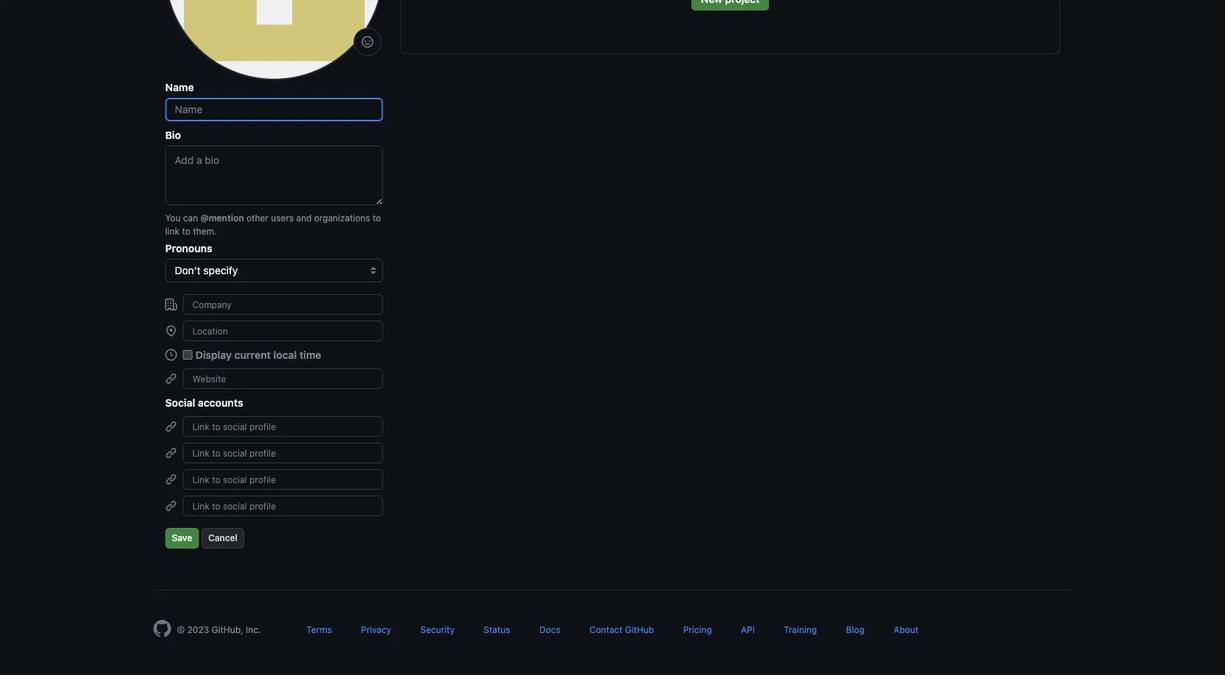 Task type: vqa. For each thing, say whether or not it's contained in the screenshot.
Website "field"
yes



Task type: locate. For each thing, give the bounding box(es) containing it.
0 horizontal spatial to
[[182, 226, 190, 236]]

0 vertical spatial link to social profile text field
[[183, 417, 383, 437]]

training
[[784, 625, 817, 635]]

save button
[[165, 529, 199, 549]]

social
[[165, 397, 195, 409]]

contact github link
[[590, 625, 654, 635]]

Location field
[[183, 321, 383, 342]]

Link to social profile text field
[[183, 417, 383, 437], [183, 470, 383, 490], [183, 496, 383, 517]]

2 link to social profile text field from the top
[[183, 470, 383, 490]]

0 vertical spatial social account image
[[165, 421, 177, 433]]

organizations
[[314, 213, 370, 223]]

2 social account image from the top
[[165, 474, 177, 486]]

1 vertical spatial to
[[182, 226, 190, 236]]

api
[[741, 625, 755, 635]]

link
[[165, 226, 180, 236]]

pricing link
[[683, 625, 712, 635]]

you can @mention
[[165, 213, 244, 223]]

social account image down social
[[165, 448, 177, 459]]

Link to social profile text field
[[183, 443, 383, 464]]

Website field
[[183, 369, 383, 389]]

Display current local time checkbox
[[183, 350, 193, 360]]

terms link
[[307, 625, 332, 635]]

time
[[300, 349, 321, 361]]

docs link
[[540, 625, 561, 635]]

to
[[373, 213, 381, 223], [182, 226, 190, 236]]

github,
[[212, 625, 243, 635]]

other
[[247, 213, 269, 223]]

1 vertical spatial social account image
[[165, 501, 177, 512]]

smiley image
[[362, 36, 374, 48]]

2 vertical spatial link to social profile text field
[[183, 496, 383, 517]]

cancel
[[208, 533, 238, 544]]

footer containing © 2023 github, inc.
[[142, 590, 1084, 675]]

security link
[[421, 625, 455, 635]]

social account image
[[165, 421, 177, 433], [165, 474, 177, 486]]

1 link to social profile text field from the top
[[183, 417, 383, 437]]

docs
[[540, 625, 561, 635]]

you
[[165, 213, 181, 223]]

social accounts
[[165, 397, 243, 409]]

social account image up save
[[165, 474, 177, 486]]

2 social account image from the top
[[165, 501, 177, 512]]

pronouns
[[165, 242, 212, 254]]

3 link to social profile text field from the top
[[183, 496, 383, 517]]

social account image up save
[[165, 501, 177, 512]]

contact
[[590, 625, 623, 635]]

to right organizations
[[373, 213, 381, 223]]

social account image
[[165, 448, 177, 459], [165, 501, 177, 512]]

pricing
[[683, 625, 712, 635]]

Company field
[[183, 294, 383, 315]]

privacy
[[361, 625, 392, 635]]

1 vertical spatial social account image
[[165, 474, 177, 486]]

privacy link
[[361, 625, 392, 635]]

1 horizontal spatial to
[[373, 213, 381, 223]]

© 2023 github, inc.
[[177, 625, 261, 635]]

social account image down social
[[165, 421, 177, 433]]

to right the link
[[182, 226, 190, 236]]

1 vertical spatial link to social profile text field
[[183, 470, 383, 490]]

footer
[[142, 590, 1084, 675]]

0 vertical spatial social account image
[[165, 448, 177, 459]]

about
[[894, 625, 919, 635]]



Task type: describe. For each thing, give the bounding box(es) containing it.
1 social account image from the top
[[165, 448, 177, 459]]

local
[[274, 349, 297, 361]]

status link
[[484, 625, 511, 635]]

security
[[421, 625, 455, 635]]

link to social profile text field for second social account image from the top
[[183, 496, 383, 517]]

name
[[165, 81, 194, 93]]

blog
[[846, 625, 865, 635]]

organization image
[[165, 299, 177, 311]]

github
[[625, 625, 654, 635]]

Bio text field
[[165, 146, 383, 205]]

display current local time
[[195, 349, 321, 361]]

api link
[[741, 625, 755, 635]]

0 vertical spatial to
[[373, 213, 381, 223]]

link to social profile text field for second social account icon from the bottom of the page
[[183, 417, 383, 437]]

contact github
[[590, 625, 654, 635]]

accounts
[[198, 397, 243, 409]]

inc.
[[246, 625, 261, 635]]

link image
[[165, 373, 177, 385]]

blog link
[[846, 625, 865, 635]]

them.
[[193, 226, 217, 236]]

cancel button
[[202, 529, 244, 549]]

link to social profile text field for 1st social account icon from the bottom of the page
[[183, 470, 383, 490]]

terms
[[307, 625, 332, 635]]

display
[[195, 349, 232, 361]]

training link
[[784, 625, 817, 635]]

bio
[[165, 129, 181, 141]]

clock image
[[165, 349, 177, 361]]

Name field
[[165, 98, 383, 121]]

users
[[271, 213, 294, 223]]

other users and organizations to link to them.
[[165, 213, 381, 236]]

©
[[177, 625, 185, 635]]

can
[[183, 213, 198, 223]]

location image
[[165, 325, 177, 337]]

1 social account image from the top
[[165, 421, 177, 433]]

2023
[[187, 625, 209, 635]]

save
[[172, 533, 192, 544]]

and
[[296, 213, 312, 223]]

status
[[484, 625, 511, 635]]

homepage image
[[153, 621, 171, 638]]

current
[[235, 349, 271, 361]]

about link
[[894, 625, 919, 635]]

@mention
[[201, 213, 244, 223]]



